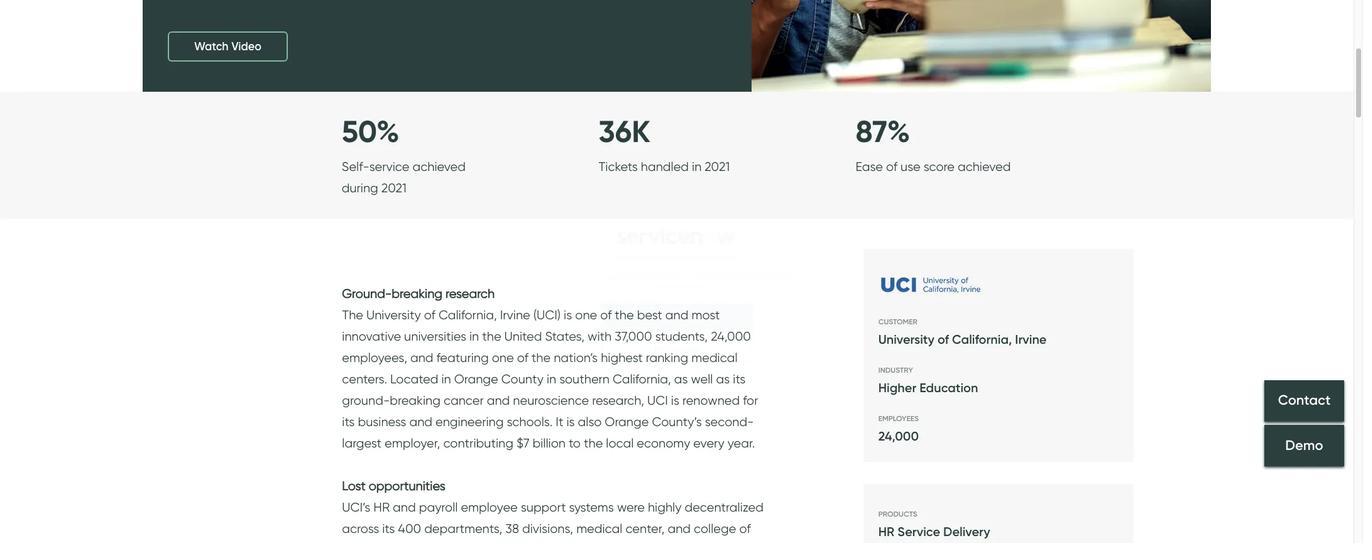 Task type: locate. For each thing, give the bounding box(es) containing it.
to right willing
[[644, 268, 652, 279]]

on
[[503, 543, 518, 543]]

to right the billion
[[569, 436, 581, 451]]

1 horizontal spatial its
[[382, 522, 395, 537]]

largest
[[342, 436, 382, 451]]

california, up uci
[[613, 372, 671, 387]]

health
[[342, 543, 379, 543]]

0 vertical spatial hr
[[374, 500, 390, 515]]

medical
[[692, 351, 738, 366], [577, 522, 623, 537]]

hr
[[374, 500, 390, 515], [879, 525, 895, 540]]

0 vertical spatial university
[[367, 308, 421, 323]]

one up 'county'
[[492, 351, 514, 366]]

0 vertical spatial orange
[[454, 372, 499, 387]]

questions
[[710, 268, 749, 279]]

education
[[920, 381, 979, 396]]

students,
[[656, 329, 708, 344]]

1 horizontal spatial to
[[644, 268, 652, 279]]

well
[[691, 372, 713, 387]]

departments,
[[425, 522, 503, 537]]

its inside lost opportunities uci's hr and payroll employee support systems were highly decentralized across its 400 departments, 38 divisions, medical center, and college of health sciences. each relied on disparate legacy technologies and t
[[382, 522, 395, 537]]

0 horizontal spatial hr
[[374, 500, 390, 515]]

1 horizontal spatial as
[[717, 372, 730, 387]]

1 vertical spatial to
[[569, 436, 581, 451]]

2021
[[705, 159, 730, 174], [382, 181, 407, 196]]

you
[[588, 268, 602, 279]]

legacy
[[580, 543, 619, 543]]

achieved right score
[[958, 159, 1011, 174]]

1 horizontal spatial medical
[[692, 351, 738, 366]]

be
[[604, 268, 615, 279]]

24,000
[[711, 329, 751, 344], [879, 429, 919, 444]]

servicenow logo image
[[617, 223, 738, 241]]

is right uci
[[671, 393, 680, 408]]

one up with
[[576, 308, 598, 323]]

0 horizontal spatial to
[[569, 436, 581, 451]]

tickets
[[599, 159, 638, 174]]

research,
[[593, 393, 645, 408]]

0 vertical spatial 2021
[[705, 159, 730, 174]]

orange up local
[[605, 415, 649, 430]]

university inside ground-breaking research the university of california, irvine (uci) is one of the best and most innovative universities in the united states, with 37,000 students, 24,000 employees, and featuring one of the nation's highest ranking medical centers. located in orange county in southern california, as well as its ground-breaking cancer and neuroscience research, uci is renowned for its business and engineering schools. it is also orange county's second- largest employer, contributing $7 billion to the local economy every year.
[[367, 308, 421, 323]]

24,000 down most
[[711, 329, 751, 344]]

its up for in the right bottom of the page
[[733, 372, 746, 387]]

1 vertical spatial one
[[492, 351, 514, 366]]

24,000 inside ground-breaking research the university of california, irvine (uci) is one of the best and most innovative universities in the united states, with 37,000 students, 24,000 employees, and featuring one of the nation's highest ranking medical centers. located in orange county in southern california, as well as its ground-breaking cancer and neuroscience research, uci is renowned for its business and engineering schools. it is also orange county's second- largest employer, contributing $7 billion to the local economy every year.
[[711, 329, 751, 344]]

0 horizontal spatial california,
[[439, 308, 497, 323]]

southern
[[560, 372, 610, 387]]

0 vertical spatial california,
[[439, 308, 497, 323]]

medical inside lost opportunities uci's hr and payroll employee support systems were highly decentralized across its 400 departments, 38 divisions, medical center, and college of health sciences. each relied on disparate legacy technologies and t
[[577, 522, 623, 537]]

1 horizontal spatial one
[[576, 308, 598, 323]]

38
[[506, 522, 519, 537]]

no thanks button
[[602, 334, 753, 359]]

2021 right handled
[[705, 159, 730, 174]]

of up universities
[[424, 308, 436, 323]]

uci logo image
[[879, 264, 1004, 305]]

0 vertical spatial is
[[564, 308, 572, 323]]

0 horizontal spatial its
[[342, 415, 355, 430]]

hr inside the hr service delivery link
[[879, 525, 895, 540]]

achieved
[[413, 159, 466, 174], [958, 159, 1011, 174]]

to inside ground-breaking research the university of california, irvine (uci) is one of the best and most innovative universities in the united states, with 37,000 students, 24,000 employees, and featuring one of the nation's highest ranking medical centers. located in orange county in southern california, as well as its ground-breaking cancer and neuroscience research, uci is renowned for its business and engineering schools. it is also orange county's second- largest employer, contributing $7 billion to the local economy every year.
[[569, 436, 581, 451]]

in right handled
[[692, 159, 702, 174]]

disparate
[[521, 543, 577, 543]]

in up neuroscience
[[547, 372, 557, 387]]

1 achieved from the left
[[413, 159, 466, 174]]

0 horizontal spatial as
[[675, 372, 688, 387]]

highest
[[601, 351, 643, 366]]

hr right uci's
[[374, 500, 390, 515]]

local
[[606, 436, 634, 451]]

0 horizontal spatial 2021
[[382, 181, 407, 196]]

0 horizontal spatial medical
[[577, 522, 623, 537]]

university up higher at the bottom
[[879, 332, 935, 347]]

relied
[[469, 543, 500, 543]]

2 vertical spatial its
[[382, 522, 395, 537]]

and
[[666, 308, 689, 323], [411, 351, 434, 366], [487, 393, 510, 408], [410, 415, 433, 430], [393, 500, 416, 515], [668, 522, 691, 537], [699, 543, 722, 543]]

breaking
[[392, 286, 443, 301], [390, 393, 441, 408]]

1 horizontal spatial hr
[[879, 525, 895, 540]]

0 vertical spatial its
[[733, 372, 746, 387]]

schools.
[[507, 415, 553, 430]]

50%
[[342, 113, 400, 150]]

0 horizontal spatial achieved
[[413, 159, 466, 174]]

california, up the education at the bottom
[[953, 332, 1013, 347]]

as right well at bottom
[[717, 372, 730, 387]]

provide feedback button
[[602, 301, 753, 326]]

0 horizontal spatial irvine
[[500, 308, 531, 323]]

orange up cancer on the bottom of the page
[[454, 372, 499, 387]]

go to servicenow account image
[[1177, 17, 1193, 33]]

24,000 down higher at the bottom
[[879, 429, 919, 444]]

0 vertical spatial to
[[644, 268, 652, 279]]

across
[[342, 522, 379, 537]]

during
[[342, 181, 378, 196]]

in up featuring
[[470, 329, 479, 344]]

employees,
[[342, 351, 407, 366]]

of inside lost opportunities uci's hr and payroll employee support systems were highly decentralized across its 400 departments, 38 divisions, medical center, and college of health sciences. each relied on disparate legacy technologies and t
[[740, 522, 751, 537]]

medical up legacy
[[577, 522, 623, 537]]

california,
[[439, 308, 497, 323], [953, 332, 1013, 347], [613, 372, 671, 387]]

university up innovative in the bottom of the page
[[367, 308, 421, 323]]

service
[[370, 159, 410, 174]]

center,
[[626, 522, 665, 537]]

87%
[[856, 113, 911, 150]]

university
[[367, 308, 421, 323], [879, 332, 935, 347]]

0 vertical spatial irvine
[[500, 308, 531, 323]]

university of california, irvine
[[879, 332, 1047, 347]]

the up 37,000
[[615, 308, 634, 323]]

1 vertical spatial irvine
[[1016, 332, 1047, 347]]

irvine
[[500, 308, 531, 323], [1016, 332, 1047, 347]]

us
[[636, 249, 646, 261]]

0 horizontal spatial one
[[492, 351, 514, 366]]

is
[[564, 308, 572, 323], [671, 393, 680, 408], [567, 415, 575, 430]]

1 horizontal spatial 24,000
[[879, 429, 919, 444]]

engineering
[[436, 415, 504, 430]]

hr left the "service"
[[879, 525, 895, 540]]

as
[[675, 372, 688, 387], [717, 372, 730, 387]]

self-service achieved during 2021
[[342, 159, 466, 196]]

2021 down service on the top of the page
[[382, 181, 407, 196]]

of left use
[[887, 159, 898, 174]]

2021 inside self-service achieved during 2021
[[382, 181, 407, 196]]

the down also
[[584, 436, 603, 451]]

as left well at bottom
[[675, 372, 688, 387]]

feedback
[[674, 309, 715, 319]]

1 vertical spatial hr
[[879, 525, 895, 540]]

is right (uci)
[[564, 308, 572, 323]]

uci uses hrsd on the now platform image
[[514, 0, 1212, 92]]

1 vertical spatial 2021
[[382, 181, 407, 196]]

1 horizontal spatial 2021
[[705, 159, 730, 174]]

1 vertical spatial medical
[[577, 522, 623, 537]]

innovative
[[342, 329, 401, 344]]

willing
[[617, 268, 642, 279]]

breaking up universities
[[392, 286, 443, 301]]

higher education
[[879, 381, 979, 396]]

second-
[[705, 415, 754, 430]]

improve
[[648, 249, 685, 261]]

medical up well at bottom
[[692, 351, 738, 366]]

1 as from the left
[[675, 372, 688, 387]]

of up 'county'
[[517, 351, 529, 366]]

2 vertical spatial california,
[[613, 372, 671, 387]]

1 horizontal spatial university
[[879, 332, 935, 347]]

2 vertical spatial is
[[567, 415, 575, 430]]

would you be willing to answer a few questions about your experience?
[[559, 268, 797, 289]]

best
[[637, 308, 663, 323]]

its up largest
[[342, 415, 355, 430]]

2 horizontal spatial california,
[[953, 332, 1013, 347]]

36k
[[599, 113, 651, 150]]

in
[[692, 159, 702, 174], [470, 329, 479, 344], [442, 372, 451, 387], [547, 372, 557, 387]]

breaking down located
[[390, 393, 441, 408]]

0 horizontal spatial 24,000
[[711, 329, 751, 344]]

1 vertical spatial university
[[879, 332, 935, 347]]

1 vertical spatial is
[[671, 393, 680, 408]]

irvine inside ground-breaking research the university of california, irvine (uci) is one of the best and most innovative universities in the united states, with 37,000 students, 24,000 employees, and featuring one of the nation's highest ranking medical centers. located in orange county in southern california, as well as its ground-breaking cancer and neuroscience research, uci is renowned for its business and engineering schools. it is also orange county's second- largest employer, contributing $7 billion to the local economy every year.
[[500, 308, 531, 323]]

its left 400
[[382, 522, 395, 537]]

is right 'it'
[[567, 415, 575, 430]]

one
[[576, 308, 598, 323], [492, 351, 514, 366]]

1 vertical spatial orange
[[605, 415, 649, 430]]

of down decentralized
[[740, 522, 751, 537]]

systems
[[569, 500, 614, 515]]

0 horizontal spatial university
[[367, 308, 421, 323]]

1 horizontal spatial achieved
[[958, 159, 1011, 174]]

0 vertical spatial 24,000
[[711, 329, 751, 344]]

of
[[887, 159, 898, 174], [424, 308, 436, 323], [601, 308, 612, 323], [938, 332, 950, 347], [517, 351, 529, 366], [740, 522, 751, 537]]

achieved right service on the top of the page
[[413, 159, 466, 174]]

california, down research
[[439, 308, 497, 323]]

use
[[901, 159, 921, 174]]

uci
[[648, 393, 668, 408]]

0 vertical spatial medical
[[692, 351, 738, 366]]



Task type: vqa. For each thing, say whether or not it's contained in the screenshot.
The Automate
no



Task type: describe. For each thing, give the bounding box(es) containing it.
lost opportunities uci's hr and payroll employee support systems were highly decentralized across its 400 departments, 38 divisions, medical center, and college of health sciences. each relied on disparate legacy technologies and t
[[342, 479, 768, 543]]

cancer
[[444, 393, 484, 408]]

each
[[437, 543, 466, 543]]

would
[[559, 268, 585, 279]]

0 vertical spatial breaking
[[392, 286, 443, 301]]

research
[[446, 286, 495, 301]]

your
[[778, 268, 795, 279]]

centers.
[[342, 372, 387, 387]]

united
[[505, 329, 542, 344]]

2 achieved from the left
[[958, 159, 1011, 174]]

employer,
[[385, 436, 440, 451]]

employee
[[461, 500, 518, 515]]

ground-
[[342, 393, 390, 408]]

1 horizontal spatial orange
[[605, 415, 649, 430]]

achieved inside self-service achieved during 2021
[[413, 159, 466, 174]]

1 horizontal spatial california,
[[613, 372, 671, 387]]

highly
[[648, 500, 682, 515]]

2 horizontal spatial its
[[733, 372, 746, 387]]

experience?
[[653, 279, 702, 289]]

economy
[[637, 436, 691, 451]]

also
[[578, 415, 602, 430]]

year.
[[728, 436, 756, 451]]

the down united
[[532, 351, 551, 366]]

contributing
[[444, 436, 514, 451]]

billion
[[533, 436, 566, 451]]

delivery
[[944, 525, 991, 540]]

1 vertical spatial breaking
[[390, 393, 441, 408]]

neuroscience
[[513, 393, 589, 408]]

of up the education at the bottom
[[938, 332, 950, 347]]

county
[[502, 372, 544, 387]]

(uci)
[[534, 308, 561, 323]]

provide
[[640, 309, 672, 319]]

located
[[391, 372, 439, 387]]

ranking
[[646, 351, 689, 366]]

self-
[[342, 159, 370, 174]]

service
[[898, 525, 941, 540]]

tickets handled in 2021
[[599, 159, 730, 174]]

sciences.
[[382, 543, 434, 543]]

opportunities
[[369, 479, 446, 494]]

hr service delivery
[[879, 525, 991, 540]]

featuring
[[437, 351, 489, 366]]

divisions,
[[522, 522, 574, 537]]

it
[[556, 415, 564, 430]]

uci's
[[342, 500, 371, 515]]

ground-breaking research the university of california, irvine (uci) is one of the best and most innovative universities in the united states, with 37,000 students, 24,000 employees, and featuring one of the nation's highest ranking medical centers. located in orange county in southern california, as well as its ground-breaking cancer and neuroscience research, uci is renowned for its business and engineering schools. it is also orange county's second- largest employer, contributing $7 billion to the local economy every year.
[[342, 286, 759, 451]]

a
[[686, 268, 691, 279]]

score
[[924, 159, 955, 174]]

support
[[521, 500, 566, 515]]

answer
[[655, 268, 683, 279]]

renowned
[[683, 393, 740, 408]]

no
[[655, 341, 666, 351]]

1 vertical spatial california,
[[953, 332, 1013, 347]]

about
[[751, 268, 776, 279]]

most
[[692, 308, 720, 323]]

states,
[[545, 329, 585, 344]]

in down featuring
[[442, 372, 451, 387]]

of up with
[[601, 308, 612, 323]]

help us improve our website.
[[612, 249, 742, 261]]

1 vertical spatial 24,000
[[879, 429, 919, 444]]

help us improve our website. dialog
[[526, 216, 828, 372]]

medical inside ground-breaking research the university of california, irvine (uci) is one of the best and most innovative universities in the united states, with 37,000 students, 24,000 employees, and featuring one of the nation's highest ranking medical centers. located in orange county in southern california, as well as its ground-breaking cancer and neuroscience research, uci is renowned for its business and engineering schools. it is also orange county's second- largest employer, contributing $7 billion to the local economy every year.
[[692, 351, 738, 366]]

help
[[612, 249, 633, 261]]

hr inside lost opportunities uci's hr and payroll employee support systems were highly decentralized across its 400 departments, 38 divisions, medical center, and college of health sciences. each relied on disparate legacy technologies and t
[[374, 500, 390, 515]]

for
[[743, 393, 759, 408]]

0 vertical spatial one
[[576, 308, 598, 323]]

1 horizontal spatial irvine
[[1016, 332, 1047, 347]]

nation's
[[554, 351, 598, 366]]

lost
[[342, 479, 366, 494]]

the left united
[[482, 329, 502, 344]]

hr service delivery link
[[879, 522, 991, 543]]

higher
[[879, 381, 917, 396]]

county's
[[652, 415, 702, 430]]

our
[[688, 249, 702, 261]]

few
[[693, 268, 708, 279]]

2 as from the left
[[717, 372, 730, 387]]

37,000
[[615, 329, 653, 344]]

every
[[694, 436, 725, 451]]

400
[[398, 522, 421, 537]]

website.
[[705, 249, 742, 261]]

1 vertical spatial its
[[342, 415, 355, 430]]

ease of use score achieved
[[856, 159, 1011, 174]]

ground-
[[342, 286, 392, 301]]

ease
[[856, 159, 884, 174]]

0 horizontal spatial orange
[[454, 372, 499, 387]]

to inside would you be willing to answer a few questions about your experience?
[[644, 268, 652, 279]]

business
[[358, 415, 406, 430]]

provide feedback
[[640, 309, 715, 319]]

no thanks
[[655, 341, 700, 351]]

the
[[342, 308, 363, 323]]

universities
[[404, 329, 467, 344]]

college
[[694, 522, 737, 537]]

were
[[617, 500, 645, 515]]

decentralized
[[685, 500, 764, 515]]

payroll
[[419, 500, 458, 515]]



